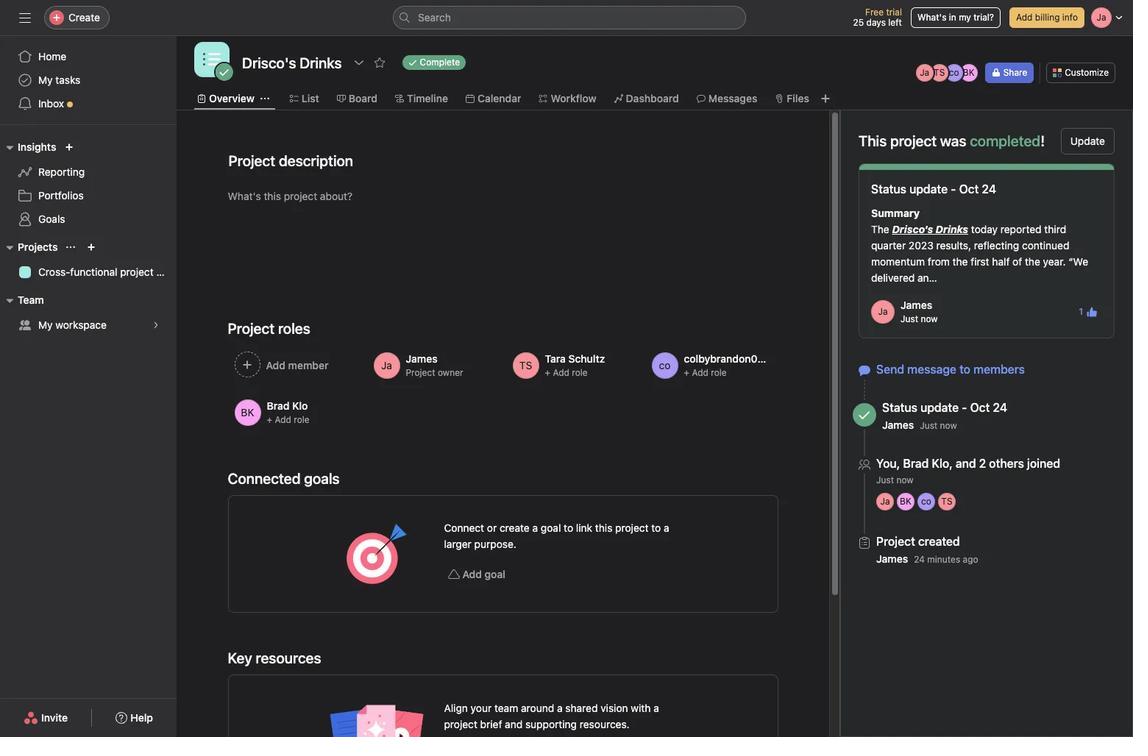 Task type: vqa. For each thing, say whether or not it's contained in the screenshot.


Task type: locate. For each thing, give the bounding box(es) containing it.
today reported third quarter 2023 results, reflecting continued momentum from the first half of the year. "we delivered an…
[[871, 223, 1091, 284]]

james inside the "james project owner"
[[406, 352, 438, 365]]

1 horizontal spatial -
[[962, 401, 967, 414]]

1 vertical spatial bk
[[900, 496, 911, 507]]

ja down delivered
[[878, 306, 888, 317]]

1 vertical spatial goal
[[485, 568, 505, 580]]

0 vertical spatial my
[[38, 74, 53, 86]]

you,
[[876, 457, 900, 470]]

add inside tara schultz + add role
[[553, 367, 569, 378]]

my workspace link
[[9, 313, 168, 337]]

team
[[18, 294, 44, 306]]

add inside colbybrandon04@gmail.com + add role
[[692, 367, 708, 378]]

workspace
[[55, 319, 107, 331]]

add
[[1016, 12, 1033, 23], [553, 367, 569, 378], [692, 367, 708, 378], [275, 414, 291, 425], [462, 568, 482, 580]]

my down team
[[38, 319, 53, 331]]

update
[[1070, 135, 1105, 147]]

+ for brad klo
[[267, 414, 272, 425]]

free trial 25 days left
[[853, 7, 902, 28]]

ja
[[920, 67, 929, 78], [878, 306, 888, 317], [880, 496, 890, 507]]

1 horizontal spatial 24
[[993, 401, 1007, 414]]

2023
[[909, 239, 934, 252]]

james link
[[901, 299, 932, 311], [882, 419, 914, 431], [876, 553, 908, 565]]

24 inside status update - oct 24 james just now
[[993, 401, 1007, 414]]

project right this
[[615, 522, 649, 534]]

1 vertical spatial just
[[920, 420, 937, 431]]

24
[[993, 401, 1007, 414], [914, 554, 925, 565]]

1 my from the top
[[38, 74, 53, 86]]

connect
[[444, 522, 484, 534]]

james link down project created
[[876, 553, 908, 565]]

24 right oct
[[993, 401, 1007, 414]]

add down brad klo at bottom left
[[275, 414, 291, 425]]

role
[[572, 367, 588, 378], [711, 367, 727, 378], [294, 414, 309, 425]]

1 vertical spatial my
[[38, 319, 53, 331]]

1 vertical spatial update
[[920, 401, 959, 414]]

1 vertical spatial -
[[962, 401, 967, 414]]

1 horizontal spatial and
[[956, 457, 976, 470]]

1 horizontal spatial to
[[651, 522, 661, 534]]

co down brad
[[921, 496, 931, 507]]

drisco's
[[892, 223, 933, 235]]

and
[[956, 457, 976, 470], [505, 718, 523, 731]]

james inside project created james 24 minutes ago
[[876, 553, 908, 565]]

0 horizontal spatial now
[[896, 475, 913, 486]]

portfolios
[[38, 189, 84, 202]]

a
[[532, 522, 538, 534], [664, 522, 669, 534], [557, 702, 563, 714], [653, 702, 659, 714]]

-
[[951, 182, 956, 196], [962, 401, 967, 414]]

dashboard link
[[614, 90, 679, 107]]

workflow
[[551, 92, 596, 104]]

0 vertical spatial now
[[921, 313, 938, 324]]

bk left share button
[[963, 67, 975, 78]]

calendar
[[477, 92, 521, 104]]

ja inside latest status update "element"
[[878, 306, 888, 317]]

files link
[[775, 90, 809, 107]]

0 horizontal spatial just
[[876, 475, 894, 486]]

status for status update - oct 24 james just now
[[882, 401, 917, 414]]

0 vertical spatial and
[[956, 457, 976, 470]]

update inside status update - oct 24 james just now
[[920, 401, 959, 414]]

billing
[[1035, 12, 1060, 23]]

see details, my workspace image
[[152, 321, 160, 330]]

- left oct
[[962, 401, 967, 414]]

and down team
[[505, 718, 523, 731]]

colbybrandon04@gmail.com
[[684, 352, 824, 365]]

or
[[487, 522, 497, 534]]

2 horizontal spatial just
[[920, 420, 937, 431]]

role down brad klo at bottom left
[[294, 414, 309, 425]]

goal
[[541, 522, 561, 534], [485, 568, 505, 580]]

ts down the what's
[[934, 67, 945, 78]]

add left billing
[[1016, 12, 1033, 23]]

ts down you, brad klo, and 2 others joined just now
[[941, 496, 952, 507]]

co
[[949, 67, 959, 78], [921, 496, 931, 507]]

tasks
[[55, 74, 80, 86]]

0 vertical spatial just
[[901, 313, 918, 324]]

projects button
[[0, 238, 58, 256]]

add inside button
[[1016, 12, 1033, 23]]

+ inside colbybrandon04@gmail.com + add role
[[684, 367, 689, 378]]

0 horizontal spatial -
[[951, 182, 956, 196]]

a right this
[[664, 522, 669, 534]]

plan
[[156, 266, 176, 278]]

project down align at the bottom
[[444, 718, 477, 731]]

update up summary
[[909, 182, 948, 196]]

this
[[859, 132, 887, 149]]

2 the from the left
[[1025, 255, 1040, 268]]

brief
[[480, 718, 502, 731]]

role for brad klo
[[294, 414, 309, 425]]

latest status update element
[[859, 163, 1115, 338]]

in
[[949, 12, 956, 23]]

insights button
[[0, 138, 56, 156]]

1 vertical spatial james link
[[882, 419, 914, 431]]

just down delivered
[[901, 313, 918, 324]]

- inside latest status update "element"
[[951, 182, 956, 196]]

add inside brad klo + add role
[[275, 414, 291, 425]]

james down an…
[[901, 299, 932, 311]]

my inside teams "element"
[[38, 319, 53, 331]]

project inside align your team around a shared vision with a project brief and supporting resources.
[[444, 718, 477, 731]]

status down send
[[882, 401, 917, 414]]

1 vertical spatial status
[[882, 401, 917, 414]]

inbox link
[[9, 92, 168, 116]]

role inside tara schultz + add role
[[572, 367, 588, 378]]

+ down colbybrandon04@gmail.com on the right of the page
[[684, 367, 689, 378]]

help button
[[106, 705, 163, 731]]

add down larger
[[462, 568, 482, 580]]

0 horizontal spatial the
[[952, 255, 968, 268]]

status update - oct 24
[[871, 182, 996, 196]]

link
[[576, 522, 592, 534]]

0 horizontal spatial bk
[[900, 496, 911, 507]]

0 horizontal spatial role
[[294, 414, 309, 425]]

members
[[973, 363, 1025, 376]]

james down project created
[[876, 553, 908, 565]]

0 vertical spatial bk
[[963, 67, 975, 78]]

0 horizontal spatial 24
[[914, 554, 925, 565]]

just inside status update - oct 24 james just now
[[920, 420, 937, 431]]

0 horizontal spatial goal
[[485, 568, 505, 580]]

24 down project created
[[914, 554, 925, 565]]

now down brad
[[896, 475, 913, 486]]

2
[[979, 457, 986, 470]]

just down status update - oct 24 button
[[920, 420, 937, 431]]

my
[[959, 12, 971, 23]]

year.
[[1043, 255, 1066, 268]]

overview
[[209, 92, 254, 104]]

connected goals
[[228, 470, 340, 487]]

role inside brad klo + add role
[[294, 414, 309, 425]]

1 vertical spatial and
[[505, 718, 523, 731]]

1 vertical spatial 24
[[914, 554, 925, 565]]

goal inside "button"
[[485, 568, 505, 580]]

james inside status update - oct 24 james just now
[[882, 419, 914, 431]]

0 vertical spatial update
[[909, 182, 948, 196]]

the right of
[[1025, 255, 1040, 268]]

1 horizontal spatial bk
[[963, 67, 975, 78]]

james link down an…
[[901, 299, 932, 311]]

cross-functional project plan
[[38, 266, 176, 278]]

a up the supporting in the bottom of the page
[[557, 702, 563, 714]]

0 vertical spatial james link
[[901, 299, 932, 311]]

team
[[494, 702, 518, 714]]

2 vertical spatial james link
[[876, 553, 908, 565]]

now down status update - oct 24 button
[[940, 420, 957, 431]]

to left "link"
[[564, 522, 573, 534]]

0 vertical spatial status
[[871, 182, 906, 196]]

bk down brad
[[900, 496, 911, 507]]

role inside colbybrandon04@gmail.com + add role
[[711, 367, 727, 378]]

search button
[[393, 6, 746, 29]]

1 horizontal spatial role
[[572, 367, 588, 378]]

the down results,
[[952, 255, 968, 268]]

my inside global element
[[38, 74, 53, 86]]

1 vertical spatial ja
[[878, 306, 888, 317]]

add to starred image
[[373, 57, 385, 68]]

supporting
[[525, 718, 577, 731]]

send message to members button
[[876, 363, 1025, 376]]

global element
[[0, 36, 177, 124]]

1 horizontal spatial the
[[1025, 255, 1040, 268]]

project
[[890, 132, 937, 149], [120, 266, 154, 278], [615, 522, 649, 534], [444, 718, 477, 731]]

list image
[[203, 51, 221, 68]]

- inside status update - oct 24 james just now
[[962, 401, 967, 414]]

ja down the what's
[[920, 67, 929, 78]]

align
[[444, 702, 468, 714]]

update inside latest status update "element"
[[909, 182, 948, 196]]

just down you,
[[876, 475, 894, 486]]

goal down purpose.
[[485, 568, 505, 580]]

trial?
[[974, 12, 994, 23]]

from
[[928, 255, 950, 268]]

the
[[871, 223, 889, 235]]

2 horizontal spatial +
[[684, 367, 689, 378]]

None text field
[[238, 49, 345, 76]]

2 my from the top
[[38, 319, 53, 331]]

0 horizontal spatial +
[[267, 414, 272, 425]]

0 vertical spatial -
[[951, 182, 956, 196]]

james up project
[[406, 352, 438, 365]]

update down message
[[920, 401, 959, 414]]

today
[[971, 223, 998, 235]]

0 horizontal spatial and
[[505, 718, 523, 731]]

2 horizontal spatial role
[[711, 367, 727, 378]]

vision
[[601, 702, 628, 714]]

status inside status update - oct 24 james just now
[[882, 401, 917, 414]]

goal left "link"
[[541, 522, 561, 534]]

james up you,
[[882, 419, 914, 431]]

1 horizontal spatial co
[[949, 67, 959, 78]]

and left "2"
[[956, 457, 976, 470]]

add goal button
[[444, 561, 509, 588]]

info
[[1062, 12, 1078, 23]]

shared
[[565, 702, 598, 714]]

functional
[[70, 266, 117, 278]]

message
[[907, 363, 956, 376]]

send
[[876, 363, 904, 376]]

1 vertical spatial now
[[940, 420, 957, 431]]

role down tara schultz on the top of page
[[572, 367, 588, 378]]

workflow link
[[539, 90, 596, 107]]

completed
[[970, 132, 1040, 149]]

james link up you,
[[882, 419, 914, 431]]

0 vertical spatial goal
[[541, 522, 561, 534]]

and inside align your team around a shared vision with a project brief and supporting resources.
[[505, 718, 523, 731]]

1 horizontal spatial now
[[921, 313, 938, 324]]

ja down you,
[[880, 496, 890, 507]]

status inside "element"
[[871, 182, 906, 196]]

1 vertical spatial ts
[[941, 496, 952, 507]]

+ inside brad klo + add role
[[267, 414, 272, 425]]

2 vertical spatial just
[[876, 475, 894, 486]]

reporting link
[[9, 160, 168, 184]]

role down colbybrandon04@gmail.com on the right of the page
[[711, 367, 727, 378]]

update for oct 24
[[909, 182, 948, 196]]

2 horizontal spatial now
[[940, 420, 957, 431]]

to right this
[[651, 522, 661, 534]]

create
[[68, 11, 100, 24]]

- left oct 24
[[951, 182, 956, 196]]

help
[[130, 711, 153, 724]]

files
[[787, 92, 809, 104]]

oct
[[970, 401, 990, 414]]

now inside james just now
[[921, 313, 938, 324]]

Project description title text field
[[219, 146, 357, 177]]

+ down tara schultz on the top of page
[[545, 367, 550, 378]]

now down an…
[[921, 313, 938, 324]]

my workspace
[[38, 319, 107, 331]]

results,
[[936, 239, 971, 252]]

2 vertical spatial now
[[896, 475, 913, 486]]

1 horizontal spatial just
[[901, 313, 918, 324]]

my left "tasks"
[[38, 74, 53, 86]]

with
[[631, 702, 651, 714]]

status up summary
[[871, 182, 906, 196]]

co down what's in my trial? button
[[949, 67, 959, 78]]

0 horizontal spatial co
[[921, 496, 931, 507]]

0 vertical spatial co
[[949, 67, 959, 78]]

add down tara schultz on the top of page
[[553, 367, 569, 378]]

to right message
[[959, 363, 970, 376]]

1 horizontal spatial goal
[[541, 522, 561, 534]]

status for status update - oct 24
[[871, 182, 906, 196]]

+ inside tara schultz + add role
[[545, 367, 550, 378]]

delivered
[[871, 271, 915, 284]]

dashboard
[[626, 92, 679, 104]]

0 vertical spatial 24
[[993, 401, 1007, 414]]

james
[[901, 299, 932, 311], [406, 352, 438, 365], [882, 419, 914, 431], [876, 553, 908, 565]]

update
[[909, 182, 948, 196], [920, 401, 959, 414]]

a right with
[[653, 702, 659, 714]]

1 horizontal spatial +
[[545, 367, 550, 378]]

add down colbybrandon04@gmail.com on the right of the page
[[692, 367, 708, 378]]

list
[[302, 92, 319, 104]]

status
[[871, 182, 906, 196], [882, 401, 917, 414]]

just inside james just now
[[901, 313, 918, 324]]

+ down brad klo at bottom left
[[267, 414, 272, 425]]



Task type: describe. For each thing, give the bounding box(es) containing it.
drinks
[[936, 223, 968, 235]]

home
[[38, 50, 66, 63]]

!
[[1040, 132, 1045, 149]]

james link for status
[[882, 419, 914, 431]]

james inside james just now
[[901, 299, 932, 311]]

insights
[[18, 141, 56, 153]]

+ for colbybrandon04@gmail.com
[[684, 367, 689, 378]]

update for oct
[[920, 401, 959, 414]]

connect or create a goal to link this project to a larger purpose.
[[444, 522, 669, 550]]

2 horizontal spatial to
[[959, 363, 970, 376]]

joined
[[1027, 457, 1060, 470]]

show options, current sort, top image
[[67, 243, 75, 252]]

add for colbybrandon04@gmail.com
[[692, 367, 708, 378]]

add for tara schultz
[[553, 367, 569, 378]]

0 vertical spatial ja
[[920, 67, 929, 78]]

invite button
[[14, 705, 77, 731]]

project created
[[876, 535, 960, 548]]

my for my tasks
[[38, 74, 53, 86]]

cross-functional project plan link
[[9, 260, 176, 284]]

just inside you, brad klo, and 2 others joined just now
[[876, 475, 894, 486]]

create button
[[44, 6, 110, 29]]

timeline link
[[395, 90, 448, 107]]

tara schultz + add role
[[545, 352, 605, 378]]

first
[[971, 255, 989, 268]]

insights element
[[0, 134, 177, 234]]

projects
[[18, 241, 58, 253]]

others
[[989, 457, 1024, 470]]

1
[[1079, 306, 1083, 317]]

continued
[[1022, 239, 1069, 252]]

tab actions image
[[260, 94, 269, 103]]

larger
[[444, 538, 471, 550]]

customize
[[1065, 67, 1109, 78]]

oct 24
[[959, 182, 996, 196]]

status update - oct 24 button
[[882, 400, 1007, 415]]

board link
[[337, 90, 377, 107]]

now inside status update - oct 24 james just now
[[940, 420, 957, 431]]

board
[[349, 92, 377, 104]]

project inside connect or create a goal to link this project to a larger purpose.
[[615, 522, 649, 534]]

colbybrandon04@gmail.com + add role
[[684, 352, 824, 378]]

add inside "button"
[[462, 568, 482, 580]]

create
[[500, 522, 530, 534]]

add for brad klo
[[275, 414, 291, 425]]

left
[[888, 17, 902, 28]]

james project owner
[[406, 352, 463, 378]]

team button
[[0, 291, 44, 309]]

add tab image
[[820, 93, 831, 104]]

role for colbybrandon04@gmail.com
[[711, 367, 727, 378]]

trial
[[886, 7, 902, 18]]

an…
[[917, 271, 937, 284]]

your
[[471, 702, 492, 714]]

owner
[[438, 367, 463, 378]]

james link inside latest status update "element"
[[901, 299, 932, 311]]

2 vertical spatial ja
[[880, 496, 890, 507]]

+ for tara schultz
[[545, 367, 550, 378]]

reported
[[1000, 223, 1042, 235]]

project left plan
[[120, 266, 154, 278]]

send message to members
[[876, 363, 1025, 376]]

momentum
[[871, 255, 925, 268]]

24 inside project created james 24 minutes ago
[[914, 554, 925, 565]]

complete button
[[396, 52, 472, 73]]

show options image
[[353, 57, 365, 68]]

of
[[1012, 255, 1022, 268]]

1 the from the left
[[952, 255, 968, 268]]

now inside you, brad klo, and 2 others joined just now
[[896, 475, 913, 486]]

role for tara schultz
[[572, 367, 588, 378]]

this project was completed !
[[859, 132, 1045, 149]]

ago
[[963, 554, 978, 565]]

projects element
[[0, 234, 177, 287]]

- for oct 24
[[951, 182, 956, 196]]

my for my workspace
[[38, 319, 53, 331]]

0 horizontal spatial to
[[564, 522, 573, 534]]

goal inside connect or create a goal to link this project to a larger purpose.
[[541, 522, 561, 534]]

project left the 'was'
[[890, 132, 937, 149]]

purpose.
[[474, 538, 516, 550]]

you, brad klo, and 2 others joined button
[[876, 456, 1060, 471]]

summary
[[871, 207, 920, 219]]

overview link
[[197, 90, 254, 107]]

half
[[992, 255, 1010, 268]]

0 vertical spatial ts
[[934, 67, 945, 78]]

new image
[[65, 143, 74, 152]]

resources.
[[580, 718, 630, 731]]

brad
[[903, 457, 929, 470]]

minutes
[[927, 554, 960, 565]]

what's
[[917, 12, 946, 23]]

third
[[1044, 223, 1066, 235]]

align your team around a shared vision with a project brief and supporting resources.
[[444, 702, 659, 731]]

project created james 24 minutes ago
[[876, 535, 978, 565]]

project roles
[[228, 320, 310, 337]]

status update - oct 24 james just now
[[882, 401, 1007, 431]]

a right create at bottom
[[532, 522, 538, 534]]

customize button
[[1046, 63, 1115, 83]]

cross-
[[38, 266, 70, 278]]

you, brad klo, and 2 others joined just now
[[876, 457, 1060, 486]]

hide sidebar image
[[19, 12, 31, 24]]

teams element
[[0, 287, 177, 340]]

add goal
[[462, 568, 505, 580]]

my tasks link
[[9, 68, 168, 92]]

search list box
[[393, 6, 746, 29]]

and inside you, brad klo, and 2 others joined just now
[[956, 457, 976, 470]]

"we
[[1069, 255, 1088, 268]]

new project or portfolio image
[[87, 243, 96, 252]]

brad klo
[[267, 399, 308, 412]]

quarter
[[871, 239, 906, 252]]

- for oct
[[962, 401, 967, 414]]

goals link
[[9, 207, 168, 231]]

around
[[521, 702, 554, 714]]

what's in my trial?
[[917, 12, 994, 23]]

1 vertical spatial co
[[921, 496, 931, 507]]

timeline
[[407, 92, 448, 104]]

james link for project created
[[876, 553, 908, 565]]



